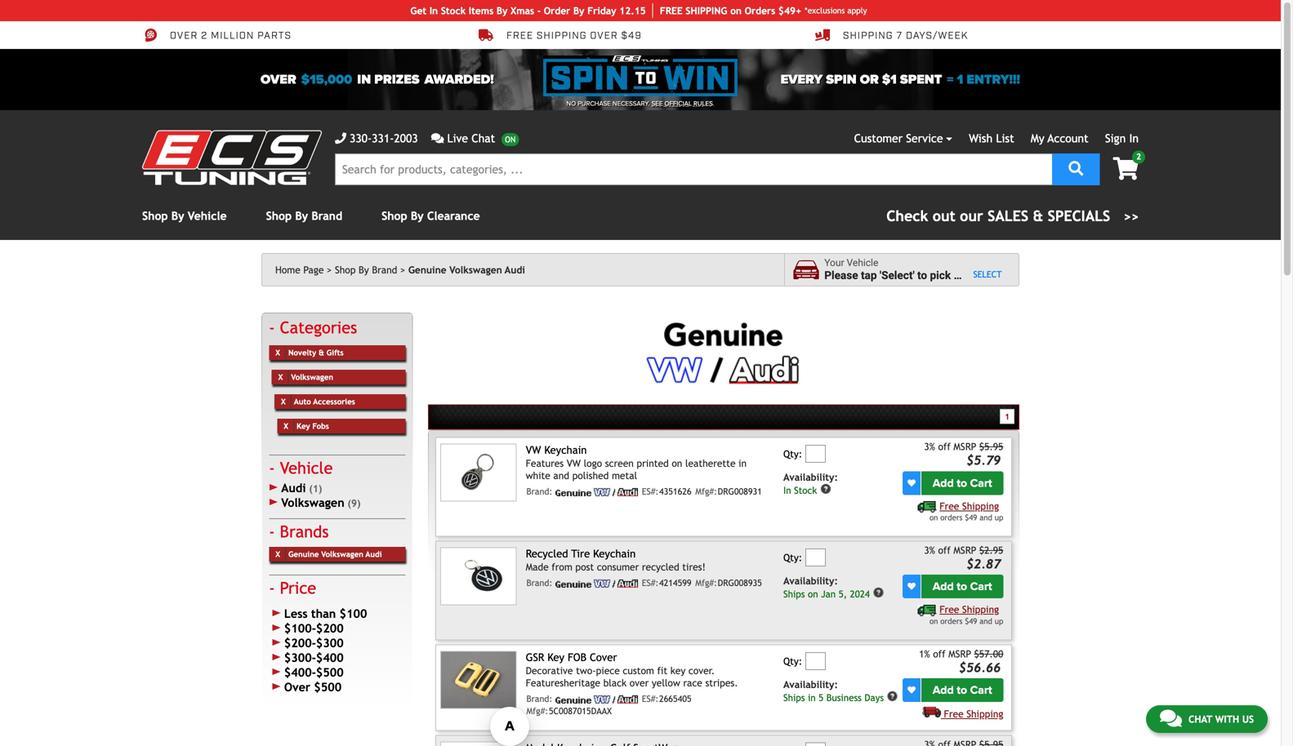 Task type: locate. For each thing, give the bounding box(es) containing it.
1 vertical spatial vehicle
[[847, 258, 879, 269]]

add for $56.66
[[933, 684, 954, 698]]

msrp up "$5.79"
[[954, 441, 977, 453]]

1 es#: from the top
[[642, 487, 659, 497]]

brand up page
[[312, 210, 342, 223]]

cart down $56.66
[[970, 684, 992, 698]]

comments image
[[431, 133, 444, 144], [1160, 709, 1182, 729]]

1 vertical spatial over
[[630, 678, 649, 689]]

2 horizontal spatial in
[[808, 693, 816, 704]]

add to cart down the 3% off msrp $5.95 $5.79
[[933, 477, 992, 490]]

1 vertical spatial key
[[548, 652, 565, 664]]

2 es#: from the top
[[642, 579, 659, 589]]

0 horizontal spatial over
[[590, 29, 618, 42]]

1 add to cart button from the top
[[922, 472, 1004, 495]]

mfg#: down tires!
[[696, 579, 717, 589]]

cart
[[970, 477, 992, 490], [970, 580, 992, 594], [970, 684, 992, 698]]

genuine volkswagen audi - corporate logo image
[[556, 489, 638, 497], [556, 580, 638, 588], [556, 696, 638, 704]]

2 brand: from the top
[[527, 579, 553, 589]]

0 vertical spatial and
[[554, 470, 569, 482]]

genuine volkswagen audi - corporate logo image up '5c0087015daax'
[[556, 696, 638, 704]]

0 vertical spatial vehicle
[[188, 210, 227, 223]]

qty:
[[784, 448, 803, 460], [784, 552, 803, 564], [784, 656, 803, 667]]

2 vertical spatial genuine volkswagen audi - corporate logo image
[[556, 696, 638, 704]]

ships left jan
[[784, 589, 805, 600]]

orders up 1% off msrp $57.00 $56.66
[[941, 617, 963, 626]]

3 genuine volkswagen audi - corporate logo image from the top
[[556, 696, 638, 704]]

1 horizontal spatial vehicle
[[280, 459, 333, 478]]

shop by brand link right page
[[335, 264, 405, 276]]

vehicle down ecs tuning image
[[188, 210, 227, 223]]

*exclusions
[[805, 6, 845, 15]]

over down $400-
[[284, 681, 311, 694]]

2 add to cart button from the top
[[922, 575, 1004, 599]]

my account link
[[1031, 132, 1089, 145]]

0 vertical spatial ships
[[784, 589, 805, 600]]

1 vertical spatial ships
[[784, 693, 805, 704]]

$2.87
[[967, 557, 1001, 572]]

comments image left chat with us
[[1160, 709, 1182, 729]]

by left xmas
[[497, 5, 508, 16]]

off left $5.95
[[938, 441, 951, 453]]

brand: down white on the bottom of the page
[[527, 487, 553, 497]]

qty: for $56.66
[[784, 656, 803, 667]]

in left question sign icon on the bottom right of page
[[784, 486, 791, 497]]

3 availability: from the top
[[784, 680, 838, 691]]

with
[[1215, 714, 1240, 726]]

1 vertical spatial shop by brand link
[[335, 264, 405, 276]]

to down 3% off msrp $2.95 $2.87
[[957, 580, 967, 594]]

and up '$2.95'
[[980, 514, 993, 523]]

over for over $15,000 in prizes
[[261, 72, 296, 87]]

1 horizontal spatial stock
[[794, 486, 817, 497]]

recycled
[[642, 562, 680, 573]]

0 vertical spatial free shipping on orders $49 and up
[[930, 501, 1004, 523]]

shop by vehicle link
[[142, 210, 227, 223]]

0 vertical spatial brand
[[312, 210, 342, 223]]

shop by brand up home page link
[[266, 210, 342, 223]]

1 horizontal spatial audi
[[366, 550, 382, 559]]

$49 for $5.79
[[965, 514, 977, 523]]

add to cart button down 3% off msrp $2.95 $2.87
[[922, 575, 1004, 599]]

None text field
[[805, 445, 826, 463], [805, 549, 826, 567], [805, 653, 826, 671], [805, 743, 826, 747], [805, 445, 826, 463], [805, 549, 826, 567], [805, 653, 826, 671], [805, 743, 826, 747]]

vehicle up (1)
[[280, 459, 333, 478]]

in left 5
[[808, 693, 816, 704]]

0 horizontal spatial brand
[[312, 210, 342, 223]]

1 vertical spatial msrp
[[954, 545, 977, 557]]

es#: down yellow
[[642, 695, 659, 705]]

add to cart for $2.87
[[933, 580, 992, 594]]

in right get
[[430, 5, 438, 16]]

1 vertical spatial up
[[995, 617, 1004, 626]]

orders for $2.87
[[941, 617, 963, 626]]

availability: for $56.66
[[784, 680, 838, 691]]

1 horizontal spatial genuine
[[408, 264, 447, 276]]

add for $2.87
[[933, 580, 954, 594]]

in
[[357, 72, 371, 87], [739, 458, 747, 469], [808, 693, 816, 704]]

0 horizontal spatial keychain
[[544, 444, 587, 457]]

0 vertical spatial in
[[357, 72, 371, 87]]

genuine volkswagen audi - corporate logo image for $5.79
[[556, 489, 638, 497]]

to up free shipping
[[957, 684, 967, 698]]

2 3% from the top
[[924, 545, 935, 557]]

free shipping image for $5.79
[[918, 502, 937, 513]]

availability: up jan
[[784, 576, 838, 587]]

1 vertical spatial 3%
[[924, 545, 935, 557]]

shop by brand for home page
[[335, 264, 397, 276]]

shop by brand link for shop by vehicle
[[266, 210, 342, 223]]

us
[[1243, 714, 1254, 726]]

in inside the 'vw keychain features vw logo screen printed on leatherette in white and polished metal'
[[739, 458, 747, 469]]

key
[[671, 665, 686, 677]]

key for fobs
[[297, 422, 310, 431]]

vehicle audi (1) volkswagen (9)
[[280, 459, 361, 510]]

ships
[[784, 589, 805, 600], [784, 693, 805, 704]]

comments image for chat
[[1160, 709, 1182, 729]]

7
[[897, 29, 903, 42]]

$2.95
[[979, 545, 1004, 557]]

specials
[[1048, 208, 1111, 225]]

0 vertical spatial off
[[938, 441, 951, 453]]

sales & specials
[[988, 208, 1111, 225]]

1 vertical spatial in
[[1130, 132, 1139, 145]]

recycled
[[526, 548, 568, 561]]

and for $2.87
[[980, 617, 993, 626]]

mfg#: for $56.66
[[527, 707, 548, 717]]

on up 1%
[[930, 617, 938, 626]]

items
[[469, 5, 494, 16]]

free shipping on orders $49 and up up $57.00
[[930, 604, 1004, 626]]

question sign image
[[873, 588, 885, 599], [887, 691, 899, 703]]

2 vertical spatial audi
[[366, 550, 382, 559]]

0 horizontal spatial 1
[[957, 72, 964, 87]]

1 vertical spatial keychain
[[593, 548, 636, 561]]

2665405
[[659, 695, 692, 705]]

x genuine volkswagen audi
[[276, 550, 382, 559]]

key inside gsr key fob cover decorative two-piece custom fit key cover. featuresheritage black over yellow race stripes.
[[548, 652, 565, 664]]

1 vertical spatial brand:
[[527, 579, 553, 589]]

1 cart from the top
[[970, 477, 992, 490]]

in right "sign"
[[1130, 132, 1139, 145]]

1 vertical spatial 2
[[1137, 152, 1141, 161]]

0 vertical spatial qty:
[[784, 448, 803, 460]]

mfg#: down featuresheritage
[[527, 707, 548, 717]]

genuine volkswagen audi - corporate logo image down the post
[[556, 580, 638, 588]]

0 vertical spatial key
[[297, 422, 310, 431]]

1 vertical spatial in
[[739, 458, 747, 469]]

piece
[[596, 665, 620, 677]]

genuine
[[408, 264, 447, 276], [288, 550, 319, 559]]

2 vertical spatial msrp
[[949, 649, 971, 660]]

in inside availability: ships in 5 business days
[[808, 693, 816, 704]]

$500 down $400-$500 link on the left bottom of the page
[[314, 681, 342, 694]]

volkswagen down (1)
[[281, 496, 345, 510]]

x for x key fobs
[[284, 422, 288, 431]]

in
[[430, 5, 438, 16], [1130, 132, 1139, 145], [784, 486, 791, 497]]

0 horizontal spatial 2
[[201, 29, 208, 42]]

msrp inside 1% off msrp $57.00 $56.66
[[949, 649, 971, 660]]

1 vertical spatial mfg#:
[[696, 579, 717, 589]]

genuine down shop by clearance link
[[408, 264, 447, 276]]

2 vertical spatial off
[[933, 649, 946, 660]]

1 orders from the top
[[941, 514, 963, 523]]

keychain inside the 'vw keychain features vw logo screen printed on leatherette in white and polished metal'
[[544, 444, 587, 457]]

mfg#: down the leatherette
[[696, 487, 717, 497]]

0 vertical spatial shop by brand
[[266, 210, 342, 223]]

shop
[[142, 210, 168, 223], [266, 210, 292, 223], [382, 210, 407, 223], [335, 264, 356, 276]]

3 cart from the top
[[970, 684, 992, 698]]

vehicle inside your vehicle please tap 'select' to pick a vehicle
[[847, 258, 879, 269]]

off inside 3% off msrp $2.95 $2.87
[[938, 545, 951, 557]]

msrp up $56.66
[[949, 649, 971, 660]]

2 add to cart from the top
[[933, 580, 992, 594]]

1 horizontal spatial vw
[[567, 458, 581, 469]]

off left '$2.95'
[[938, 545, 951, 557]]

shop by brand link up home page link
[[266, 210, 342, 223]]

5
[[819, 693, 824, 704]]

availability:
[[784, 472, 838, 483], [784, 576, 838, 587], [784, 680, 838, 691]]

by down ecs tuning image
[[171, 210, 184, 223]]

0 vertical spatial cart
[[970, 477, 992, 490]]

fit
[[657, 665, 668, 677]]

0 vertical spatial up
[[995, 514, 1004, 523]]

shop by brand right page
[[335, 264, 397, 276]]

free shipping image
[[918, 502, 937, 513], [918, 606, 937, 617], [922, 707, 941, 718]]

cover
[[590, 652, 617, 664]]

question sign image right the "days"
[[887, 691, 899, 703]]

wish list
[[969, 132, 1014, 145]]

2 down "sign in"
[[1137, 152, 1141, 161]]

question sign image right 2024 at the right bottom of page
[[873, 588, 885, 599]]

in left the prizes
[[357, 72, 371, 87]]

shipping
[[537, 29, 587, 42]]

0 vertical spatial in
[[430, 5, 438, 16]]

2 horizontal spatial in
[[1130, 132, 1139, 145]]

clearance
[[427, 210, 480, 223]]

& right sales
[[1033, 208, 1044, 225]]

msrp inside 3% off msrp $2.95 $2.87
[[954, 545, 977, 557]]

two-
[[576, 665, 596, 677]]

2 up from the top
[[995, 617, 1004, 626]]

0 horizontal spatial in
[[357, 72, 371, 87]]

es#: down recycled
[[642, 579, 659, 589]]

stock for availability:
[[794, 486, 817, 497]]

mfg#: inside es#: 2665405 mfg#: 5c0087015daax
[[527, 707, 548, 717]]

cart for $56.66
[[970, 684, 992, 698]]

shipping up $57.00
[[962, 604, 999, 616]]

$200-
[[284, 637, 316, 650]]

1 add from the top
[[933, 477, 954, 490]]

shop by brand link
[[266, 210, 342, 223], [335, 264, 405, 276]]

brand: for $56.66
[[527, 695, 553, 705]]

qty: for $5.79
[[784, 448, 803, 460]]

& left 'gifts'
[[319, 348, 324, 357]]

comments image left the live
[[431, 133, 444, 144]]

1 vertical spatial genuine
[[288, 550, 319, 559]]

es#4351626 - drg008931 - vw keychain - features vw logo screen printed on leatherette in white and polished metal - genuine volkswagen audi - volkswagen image
[[440, 444, 517, 502]]

2 vertical spatial free shipping image
[[922, 707, 941, 718]]

add to cart down 3% off msrp $2.95 $2.87
[[933, 580, 992, 594]]

0 vertical spatial add to cart button
[[922, 472, 1004, 495]]

0 vertical spatial brand:
[[527, 487, 553, 497]]

add to wish list image
[[908, 479, 916, 488], [908, 687, 916, 695]]

1 vertical spatial add
[[933, 580, 954, 594]]

question sign image for $2.87
[[873, 588, 885, 599]]

entry!!!
[[967, 72, 1021, 87]]

0 horizontal spatial question sign image
[[873, 588, 885, 599]]

genuine down brands
[[288, 550, 319, 559]]

3% for $5.79
[[924, 441, 935, 453]]

add right add to wish list icon
[[933, 580, 954, 594]]

free shipping image up 3% off msrp $2.95 $2.87
[[918, 502, 937, 513]]

on inside the availability: ships on jan 5, 2024
[[808, 589, 818, 600]]

3% inside 3% off msrp $2.95 $2.87
[[924, 545, 935, 557]]

free shipping on orders $49 and up for $5.79
[[930, 501, 1004, 523]]

$49 up 3% off msrp $2.95 $2.87
[[965, 514, 977, 523]]

no
[[567, 100, 576, 108]]

page
[[303, 264, 324, 276]]

0 horizontal spatial vehicle
[[188, 210, 227, 223]]

Search text field
[[335, 154, 1052, 185]]

over left million
[[170, 29, 198, 42]]

availability: for $5.79
[[784, 472, 838, 483]]

ships inside the availability: ships on jan 5, 2024
[[784, 589, 805, 600]]

orders up 3% off msrp $2.95 $2.87
[[941, 514, 963, 523]]

2 left million
[[201, 29, 208, 42]]

1 vertical spatial free shipping on orders $49 and up
[[930, 604, 1004, 626]]

1 vertical spatial cart
[[970, 580, 992, 594]]

1 vertical spatial add to cart
[[933, 580, 992, 594]]

drg008935
[[718, 579, 762, 589]]

$300-
[[284, 651, 316, 665]]

question sign image
[[820, 484, 832, 495]]

1 qty: from the top
[[784, 448, 803, 460]]

in inside availability: in stock
[[784, 486, 791, 497]]

1 ships from the top
[[784, 589, 805, 600]]

msrp for $56.66
[[949, 649, 971, 660]]

shop by brand
[[266, 210, 342, 223], [335, 264, 397, 276]]

chat with us
[[1189, 714, 1254, 726]]

3% inside the 3% off msrp $5.95 $5.79
[[924, 441, 935, 453]]

1 vertical spatial comments image
[[1160, 709, 1182, 729]]

stock
[[441, 5, 466, 16], [794, 486, 817, 497]]

x left auto on the left of page
[[281, 397, 286, 406]]

cart down $2.87
[[970, 580, 992, 594]]

off inside the 3% off msrp $5.95 $5.79
[[938, 441, 951, 453]]

order
[[544, 5, 571, 16]]

qty: up the availability: ships on jan 5, 2024
[[784, 552, 803, 564]]

brand down the shop by clearance
[[372, 264, 397, 276]]

1 vertical spatial add to cart button
[[922, 575, 1004, 599]]

keychain inside recycled tire keychain made from post consumer recycled tires!
[[593, 548, 636, 561]]

3 add to cart button from the top
[[922, 679, 1004, 703]]

on left jan
[[808, 589, 818, 600]]

off
[[938, 441, 951, 453], [938, 545, 951, 557], [933, 649, 946, 660]]

genuine volkswagen audi - corporate logo image down the polished
[[556, 489, 638, 497]]

2 availability: from the top
[[784, 576, 838, 587]]

1 add to wish list image from the top
[[908, 479, 916, 488]]

$500 down $400
[[316, 666, 344, 680]]

fob
[[568, 652, 587, 664]]

0 vertical spatial chat
[[472, 132, 495, 145]]

0 vertical spatial es#:
[[642, 487, 659, 497]]

key up decorative
[[548, 652, 565, 664]]

select link
[[973, 269, 1002, 280]]

msrp for $2.87
[[954, 545, 977, 557]]

0 vertical spatial availability:
[[784, 472, 838, 483]]

x key fobs
[[284, 422, 329, 431]]

0 horizontal spatial stock
[[441, 5, 466, 16]]

1 add to cart from the top
[[933, 477, 992, 490]]

get
[[410, 5, 427, 16]]

qty: up availability: in stock
[[784, 448, 803, 460]]

0 vertical spatial genuine volkswagen audi - corporate logo image
[[556, 489, 638, 497]]

2 vertical spatial qty:
[[784, 656, 803, 667]]

2 free shipping on orders $49 and up from the top
[[930, 604, 1004, 626]]

0 vertical spatial mfg#:
[[696, 487, 717, 497]]

stock inside availability: in stock
[[794, 486, 817, 497]]

vehicle inside vehicle audi (1) volkswagen (9)
[[280, 459, 333, 478]]

free shipping over $49 link
[[479, 28, 642, 42]]

0 vertical spatial 1
[[957, 72, 964, 87]]

2 qty: from the top
[[784, 552, 803, 564]]

3 es#: from the top
[[642, 695, 659, 705]]

consumer
[[597, 562, 639, 573]]

and down features
[[554, 470, 569, 482]]

1 availability: from the top
[[784, 472, 838, 483]]

vw keychain features vw logo screen printed on leatherette in white and polished metal
[[526, 444, 747, 482]]

1 vertical spatial availability:
[[784, 576, 838, 587]]

2 ships from the top
[[784, 693, 805, 704]]

0 vertical spatial &
[[1033, 208, 1044, 225]]

2 vertical spatial availability:
[[784, 680, 838, 691]]

add to cart
[[933, 477, 992, 490], [933, 580, 992, 594], [933, 684, 992, 698]]

1 horizontal spatial question sign image
[[887, 691, 899, 703]]

2 vertical spatial mfg#:
[[527, 707, 548, 717]]

x left fobs
[[284, 422, 288, 431]]

2 vertical spatial $49
[[965, 617, 977, 626]]

es#: inside es#: 2665405 mfg#: 5c0087015daax
[[642, 695, 659, 705]]

0 vertical spatial 3%
[[924, 441, 935, 453]]

search image
[[1069, 161, 1084, 176]]

shop by clearance
[[382, 210, 480, 223]]

add down 1% off msrp $57.00 $56.66
[[933, 684, 954, 698]]

x for x auto accessories
[[281, 397, 286, 406]]

up up '$2.95'
[[995, 514, 1004, 523]]

es#: for $56.66
[[642, 695, 659, 705]]

availability: inside the availability: ships on jan 5, 2024
[[784, 576, 838, 587]]

2 vertical spatial add
[[933, 684, 954, 698]]

1 horizontal spatial brand
[[372, 264, 397, 276]]

and up $57.00
[[980, 617, 993, 626]]

0 horizontal spatial comments image
[[431, 133, 444, 144]]

1 vertical spatial &
[[319, 348, 324, 357]]

add down the 3% off msrp $5.95 $5.79
[[933, 477, 954, 490]]

0 vertical spatial comments image
[[431, 133, 444, 144]]

$5.95
[[979, 441, 1004, 453]]

1 vertical spatial stock
[[794, 486, 817, 497]]

add to wish list image for $56.66
[[908, 687, 916, 695]]

ships inside availability: ships in 5 business days
[[784, 693, 805, 704]]

msrp inside the 3% off msrp $5.95 $5.79
[[954, 441, 977, 453]]

0 vertical spatial add to cart
[[933, 477, 992, 490]]

wish
[[969, 132, 993, 145]]

chat left with
[[1189, 714, 1213, 726]]

1 vertical spatial orders
[[941, 617, 963, 626]]

add to cart button up free shipping
[[922, 679, 1004, 703]]

es#2665405 - 5c0087015daax - gsr key fob cover - decorative two-piece custom fit key cover. featuresheritage black over yellow race stripes. - genuine volkswagen audi - volkswagen image
[[440, 652, 517, 710]]

brand: down made
[[527, 579, 553, 589]]

in for sign
[[1130, 132, 1139, 145]]

brand: for $5.79
[[527, 487, 553, 497]]

3 brand: from the top
[[527, 695, 553, 705]]

x
[[276, 348, 280, 357], [278, 373, 283, 382], [281, 397, 286, 406], [284, 422, 288, 431], [276, 550, 280, 559]]

brand
[[312, 210, 342, 223], [372, 264, 397, 276]]

es#: left 4351626
[[642, 487, 659, 497]]

up up $57.00
[[995, 617, 1004, 626]]

1 horizontal spatial in
[[784, 486, 791, 497]]

off inside 1% off msrp $57.00 $56.66
[[933, 649, 946, 660]]

0 horizontal spatial key
[[297, 422, 310, 431]]

1 vertical spatial question sign image
[[887, 691, 899, 703]]

1 vertical spatial brand
[[372, 264, 397, 276]]

1 free shipping on orders $49 and up from the top
[[930, 501, 1004, 523]]

free shipping on orders $49 and up up '$2.95'
[[930, 501, 1004, 523]]

comments image inside chat with us link
[[1160, 709, 1182, 729]]

to for $2.87
[[957, 580, 967, 594]]

comments image inside the live chat link
[[431, 133, 444, 144]]

availability: inside availability: ships in 5 business days
[[784, 680, 838, 691]]

msrp for $5.79
[[954, 441, 977, 453]]

1 vertical spatial audi
[[281, 482, 306, 495]]

2 add to wish list image from the top
[[908, 687, 916, 695]]

on inside the 'vw keychain features vw logo screen printed on leatherette in white and polished metal'
[[672, 458, 683, 469]]

cart for $2.87
[[970, 580, 992, 594]]

2 link
[[1100, 151, 1146, 182]]

auto
[[294, 397, 311, 406]]

than
[[311, 607, 336, 621]]

shop by clearance link
[[382, 210, 480, 223]]

2 add from the top
[[933, 580, 954, 594]]

1 vertical spatial off
[[938, 545, 951, 557]]

1 brand: from the top
[[527, 487, 553, 497]]

x down brands
[[276, 550, 280, 559]]

up for $5.79
[[995, 514, 1004, 523]]

2 cart from the top
[[970, 580, 992, 594]]

add to cart up free shipping
[[933, 684, 992, 698]]

to inside your vehicle please tap 'select' to pick a vehicle
[[918, 269, 927, 282]]

availability: for $2.87
[[784, 576, 838, 587]]

3 add to cart from the top
[[933, 684, 992, 698]]

1 genuine volkswagen audi - corporate logo image from the top
[[556, 489, 638, 497]]

jan
[[821, 589, 836, 600]]

sign
[[1105, 132, 1126, 145]]

tires!
[[682, 562, 706, 573]]

1 vertical spatial shop by brand
[[335, 264, 397, 276]]

availability: up 5
[[784, 680, 838, 691]]

stock left question sign icon on the bottom right of page
[[794, 486, 817, 497]]

on
[[731, 5, 742, 16], [672, 458, 683, 469], [930, 514, 938, 523], [808, 589, 818, 600], [930, 617, 938, 626]]

1 vertical spatial $49
[[965, 514, 977, 523]]

1 vertical spatial genuine volkswagen audi - corporate logo image
[[556, 580, 638, 588]]

0 vertical spatial shop by brand link
[[266, 210, 342, 223]]

sales & specials link
[[887, 205, 1139, 227]]

volkswagen down brands
[[321, 550, 364, 559]]

add to wish list image for $5.79
[[908, 479, 916, 488]]

availability: up question sign icon on the bottom right of page
[[784, 472, 838, 483]]

qty: for $2.87
[[784, 552, 803, 564]]

3 qty: from the top
[[784, 656, 803, 667]]

ecs tuning image
[[142, 130, 322, 185]]

2 genuine volkswagen audi - corporate logo image from the top
[[556, 580, 638, 588]]

2 vertical spatial over
[[284, 681, 311, 694]]

3% left $5.95
[[924, 441, 935, 453]]

1 vertical spatial and
[[980, 514, 993, 523]]

and
[[554, 470, 569, 482], [980, 514, 993, 523], [980, 617, 993, 626]]

genuine volkswagen audi - corporate logo image for $56.66
[[556, 696, 638, 704]]

0 vertical spatial over
[[170, 29, 198, 42]]

brand for shop by vehicle
[[312, 210, 342, 223]]

1 up from the top
[[995, 514, 1004, 523]]

days/week
[[906, 29, 968, 42]]

$49 down 12.15
[[621, 29, 642, 42]]

2 orders from the top
[[941, 617, 963, 626]]

and for $5.79
[[980, 514, 993, 523]]

keychain up features
[[544, 444, 587, 457]]

3 add from the top
[[933, 684, 954, 698]]

vehicle up tap
[[847, 258, 879, 269]]

free ship ping on orders $49+ *exclusions apply
[[660, 5, 867, 16]]

1 horizontal spatial 2
[[1137, 152, 1141, 161]]

$56.66
[[959, 661, 1001, 676]]

ecs tuning 'spin to win' contest logo image
[[543, 56, 738, 96]]

add to cart for $5.79
[[933, 477, 992, 490]]

stock left items
[[441, 5, 466, 16]]

shop by brand for shop by vehicle
[[266, 210, 342, 223]]

featuresheritage
[[526, 678, 601, 689]]

drg008931
[[718, 487, 762, 497]]

vw up features
[[526, 444, 541, 457]]

1 vertical spatial free shipping image
[[918, 606, 937, 617]]

2
[[201, 29, 208, 42], [1137, 152, 1141, 161]]

msrp up $2.87
[[954, 545, 977, 557]]

1 3% from the top
[[924, 441, 935, 453]]



Task type: vqa. For each thing, say whether or not it's contained in the screenshot.
Mfg#: in ES#: 2665405 Mfg#: 5C0087015DAAX
yes



Task type: describe. For each thing, give the bounding box(es) containing it.
brands
[[280, 522, 329, 542]]

my account
[[1031, 132, 1089, 145]]

up for $2.87
[[995, 617, 1004, 626]]

es#: 2665405 mfg#: 5c0087015daax
[[527, 695, 692, 717]]

free shipping image for $56.66
[[922, 707, 941, 718]]

es#: 4351626 mfg#: drg008931
[[642, 487, 762, 497]]

purchase
[[578, 100, 611, 108]]

shopping cart image
[[1113, 157, 1139, 180]]

off for $56.66
[[933, 649, 946, 660]]

0 horizontal spatial vw
[[526, 444, 541, 457]]

over inside 'less than $100 $100-$200 $200-$300 $300-$400 $400-$500 over $500'
[[284, 681, 311, 694]]

330-331-2003 link
[[335, 130, 418, 147]]

2003
[[394, 132, 418, 145]]

shipping 7 days/week link
[[815, 28, 968, 42]]

(9)
[[348, 498, 361, 509]]

shipping down $56.66
[[967, 709, 1004, 720]]

1 horizontal spatial 1
[[1005, 412, 1010, 422]]

free up 1% off msrp $57.00 $56.66
[[940, 604, 959, 616]]

comments image for live
[[431, 133, 444, 144]]

ship
[[686, 5, 706, 16]]

live chat
[[447, 132, 495, 145]]

orders for $5.79
[[941, 514, 963, 523]]

by right page
[[359, 264, 369, 276]]

3% for $2.87
[[924, 545, 935, 557]]

$49+
[[779, 5, 802, 16]]

see
[[652, 100, 663, 108]]

key for fob
[[548, 652, 565, 664]]

330-331-2003
[[350, 132, 418, 145]]

in for over $15,000 in prizes
[[357, 72, 371, 87]]

rules
[[694, 100, 713, 108]]

add to cart button for $2.87
[[922, 575, 1004, 599]]

free shipping image for $2.87
[[918, 606, 937, 617]]

home page link
[[275, 264, 332, 276]]

$400-
[[284, 666, 316, 680]]

business
[[827, 693, 862, 704]]

over 2 million parts link
[[142, 28, 292, 42]]

$15,000
[[301, 72, 352, 87]]

x volkswagen
[[278, 373, 333, 382]]

$200
[[316, 622, 344, 636]]

es#: for $5.79
[[642, 487, 659, 497]]

on up 3% off msrp $2.95 $2.87
[[930, 514, 938, 523]]

on right the ping
[[731, 5, 742, 16]]

1 vertical spatial vw
[[567, 458, 581, 469]]

wish list link
[[969, 132, 1014, 145]]

off for $2.87
[[938, 545, 951, 557]]

in for get
[[430, 5, 438, 16]]

'select'
[[880, 269, 915, 282]]

custom
[[623, 665, 654, 677]]

availability: ships on jan 5, 2024
[[784, 576, 870, 600]]

home
[[275, 264, 301, 276]]

get in stock items by xmas - order by friday 12.15
[[410, 5, 646, 16]]

x for x novelty & gifts
[[276, 348, 280, 357]]

select
[[973, 269, 1002, 280]]

mfg#: for $2.87
[[696, 579, 717, 589]]

3% off msrp $2.95 $2.87
[[924, 545, 1004, 572]]

less than $100 link
[[269, 607, 406, 622]]

volkswagen down x novelty & gifts
[[291, 373, 333, 382]]

x for x genuine volkswagen audi
[[276, 550, 280, 559]]

add to cart button for $5.79
[[922, 472, 1004, 495]]

availability: ships in 5 business days
[[784, 680, 884, 704]]

genuine volkswagen audi - corporate logo image for $2.87
[[556, 580, 638, 588]]

(1)
[[309, 483, 322, 495]]

brand: for $2.87
[[527, 579, 553, 589]]

every
[[781, 72, 823, 87]]

off for $5.79
[[938, 441, 951, 453]]

every spin or $1 spent = 1 entry!!!
[[781, 72, 1021, 87]]

please
[[825, 269, 858, 282]]

by up home page link
[[295, 210, 308, 223]]

shipping down "apply"
[[843, 29, 894, 42]]

*exclusions apply link
[[805, 4, 867, 17]]

over for over 2 million parts
[[170, 29, 198, 42]]

1 link
[[1000, 409, 1015, 424]]

chat with us link
[[1146, 706, 1268, 734]]

or
[[860, 72, 879, 87]]

by right order
[[574, 5, 585, 16]]

by left clearance
[[411, 210, 424, 223]]

spent
[[900, 72, 942, 87]]

free down the 3% off msrp $5.95 $5.79
[[940, 501, 959, 512]]

es#: for $2.87
[[642, 579, 659, 589]]

polished
[[572, 470, 609, 482]]

$300-$400 link
[[269, 651, 406, 666]]

mfg#: for $5.79
[[696, 487, 717, 497]]

4351626
[[659, 487, 692, 497]]

free shipping
[[944, 709, 1004, 720]]

$100
[[340, 607, 367, 621]]

1 vertical spatial chat
[[1189, 714, 1213, 726]]

add for $5.79
[[933, 477, 954, 490]]

x auto accessories
[[281, 397, 355, 406]]

phone image
[[335, 133, 346, 144]]

sales
[[988, 208, 1029, 225]]

brand for home page
[[372, 264, 397, 276]]

account
[[1048, 132, 1089, 145]]

0 vertical spatial $500
[[316, 666, 344, 680]]

ping
[[706, 5, 728, 16]]

prizes
[[374, 72, 420, 87]]

$49 for $2.87
[[965, 617, 977, 626]]

free shipping on orders $49 and up for $2.87
[[930, 604, 1004, 626]]

over inside "link"
[[590, 29, 618, 42]]

apply
[[848, 6, 867, 15]]

0 vertical spatial 2
[[201, 29, 208, 42]]

cart for $5.79
[[970, 477, 992, 490]]

add to cart button for $56.66
[[922, 679, 1004, 703]]

volkswagen down clearance
[[450, 264, 502, 276]]

1 horizontal spatial &
[[1033, 208, 1044, 225]]

shipping 7 days/week
[[843, 29, 968, 42]]

white
[[526, 470, 551, 482]]

live
[[447, 132, 468, 145]]

official
[[665, 100, 692, 108]]

4214599
[[659, 579, 692, 589]]

to for $56.66
[[957, 684, 967, 698]]

race
[[683, 678, 703, 689]]

made
[[526, 562, 549, 573]]

parts
[[257, 29, 292, 42]]

in for availability:
[[784, 486, 791, 497]]

gifts
[[327, 348, 344, 357]]

categories
[[280, 318, 357, 337]]

free inside "link"
[[507, 29, 534, 42]]

free down 1% off msrp $57.00 $56.66
[[944, 709, 964, 720]]

pick
[[930, 269, 951, 282]]

over 2 million parts
[[170, 29, 292, 42]]

ships for $2.87
[[784, 589, 805, 600]]

0 horizontal spatial &
[[319, 348, 324, 357]]

1 vertical spatial $500
[[314, 681, 342, 694]]

features
[[526, 458, 564, 469]]

your
[[825, 258, 844, 269]]

add to wish list image
[[908, 583, 916, 591]]

friday
[[588, 5, 617, 16]]

yellow
[[652, 678, 680, 689]]

no purchase necessary. see official rules .
[[567, 100, 715, 108]]

availability: in stock
[[784, 472, 838, 497]]

over $15,000 in prizes
[[261, 72, 420, 87]]

2 horizontal spatial audi
[[505, 264, 525, 276]]

stock for get
[[441, 5, 466, 16]]

x for x volkswagen
[[278, 373, 283, 382]]

$49 inside "link"
[[621, 29, 642, 42]]

and inside the 'vw keychain features vw logo screen printed on leatherette in white and polished metal'
[[554, 470, 569, 482]]

es#4214599 - drg008935 - recycled tire keychain - made from post consumer recycled tires! - genuine volkswagen audi - volkswagen image
[[440, 548, 517, 606]]

audi inside vehicle audi (1) volkswagen (9)
[[281, 482, 306, 495]]

volkswagen inside vehicle audi (1) volkswagen (9)
[[281, 496, 345, 510]]

question sign image for $56.66
[[887, 691, 899, 703]]

es#3605256 - drg008948glfsw - model keychain - golf sportwagen - elegant, sturdy and functional - genuine volkswagen audi - volkswagen image
[[440, 742, 517, 747]]

cover.
[[689, 665, 715, 677]]

ships for $56.66
[[784, 693, 805, 704]]

shop by brand link for home page
[[335, 264, 405, 276]]

1%
[[919, 649, 930, 660]]

home page
[[275, 264, 324, 276]]

over $500 link
[[269, 680, 406, 695]]

service
[[906, 132, 943, 145]]

add to cart for $56.66
[[933, 684, 992, 698]]

sign in link
[[1105, 132, 1139, 145]]

$1
[[882, 72, 897, 87]]

to for $5.79
[[957, 477, 967, 490]]

shipping down "$5.79"
[[962, 501, 999, 512]]

your vehicle please tap 'select' to pick a vehicle
[[825, 258, 998, 282]]

0 vertical spatial genuine
[[408, 264, 447, 276]]

in for availability: ships in 5 business days
[[808, 693, 816, 704]]

customer service button
[[854, 130, 953, 147]]

stripes.
[[705, 678, 738, 689]]

over inside gsr key fob cover decorative two-piece custom fit key cover. featuresheritage black over yellow race stripes.
[[630, 678, 649, 689]]

tap
[[861, 269, 877, 282]]

a
[[954, 269, 960, 282]]



